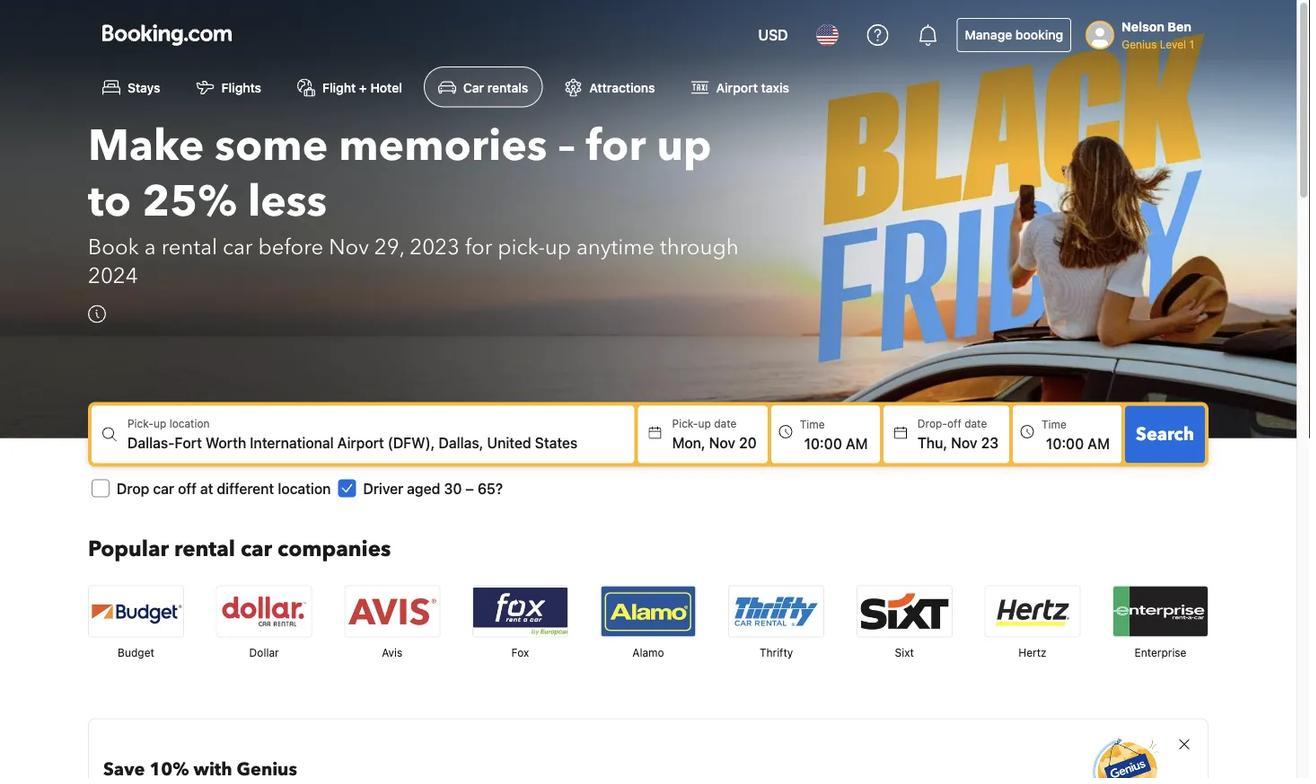 Task type: locate. For each thing, give the bounding box(es) containing it.
off
[[948, 417, 962, 430], [178, 480, 197, 497]]

attractions
[[590, 80, 655, 95]]

pick- for pick-up date mon, nov 20
[[672, 417, 699, 430]]

pick- for pick-up location
[[128, 417, 154, 430]]

airport
[[717, 80, 758, 95]]

pick-
[[128, 417, 154, 430], [672, 417, 699, 430]]

0 horizontal spatial for
[[465, 232, 493, 262]]

0 vertical spatial rental
[[161, 232, 217, 262]]

avis
[[382, 646, 403, 659]]

manage
[[965, 27, 1013, 42]]

date inside pick-up date mon, nov 20
[[714, 417, 737, 430]]

off up the thu,
[[948, 417, 962, 430]]

pick- up drop
[[128, 417, 154, 430]]

date inside drop-off date thu, nov 23
[[965, 417, 988, 430]]

nov left 20
[[710, 434, 736, 451]]

1 horizontal spatial for
[[586, 116, 646, 175]]

flights link
[[182, 66, 276, 107]]

level
[[1160, 38, 1187, 50]]

ben
[[1168, 19, 1192, 34]]

nelson ben genius level 1
[[1122, 19, 1195, 50]]

location right different
[[278, 480, 331, 497]]

1 vertical spatial off
[[178, 480, 197, 497]]

2 pick- from the left
[[672, 417, 699, 430]]

location up at
[[169, 417, 210, 430]]

for down attractions
[[586, 116, 646, 175]]

1 vertical spatial rental
[[174, 534, 235, 564]]

before
[[258, 232, 324, 262]]

enterprise
[[1135, 646, 1187, 659]]

car right drop
[[153, 480, 174, 497]]

– inside make some memories – for up to 25% less book a rental car before nov 29, 2023 for pick-up anytime through 2024
[[558, 116, 576, 175]]

drop car off at different location
[[117, 480, 331, 497]]

nov inside pick-up date mon, nov 20
[[710, 434, 736, 451]]

2 horizontal spatial nov
[[952, 434, 978, 451]]

1 vertical spatial for
[[465, 232, 493, 262]]

thrifty
[[760, 646, 794, 659]]

dollar logo image
[[217, 586, 311, 636]]

off left at
[[178, 480, 197, 497]]

mon,
[[672, 434, 706, 451]]

enterprise logo image
[[1114, 586, 1208, 636]]

see terms and conditions for more information image
[[88, 305, 106, 323], [88, 305, 106, 323]]

car down different
[[241, 534, 272, 564]]

nov left 23
[[952, 434, 978, 451]]

flights
[[222, 80, 261, 95]]

sixt
[[895, 646, 914, 659]]

car left the before
[[223, 232, 253, 262]]

1 horizontal spatial date
[[965, 417, 988, 430]]

budget
[[118, 646, 154, 659]]

alamo
[[633, 646, 664, 659]]

0 vertical spatial car
[[223, 232, 253, 262]]

1 horizontal spatial off
[[948, 417, 962, 430]]

for
[[586, 116, 646, 175], [465, 232, 493, 262]]

drop
[[117, 480, 149, 497]]

0 horizontal spatial off
[[178, 480, 197, 497]]

rental
[[161, 232, 217, 262], [174, 534, 235, 564]]

0 vertical spatial –
[[558, 116, 576, 175]]

0 horizontal spatial –
[[466, 480, 474, 497]]

1 horizontal spatial location
[[278, 480, 331, 497]]

1 horizontal spatial pick-
[[672, 417, 699, 430]]

nelson
[[1122, 19, 1165, 34]]

65?
[[478, 480, 503, 497]]

airport taxis link
[[677, 66, 804, 107]]

flight + hotel link
[[283, 66, 417, 107]]

location
[[169, 417, 210, 430], [278, 480, 331, 497]]

– right "30"
[[466, 480, 474, 497]]

sixt logo image
[[858, 586, 952, 636]]

1 horizontal spatial nov
[[710, 434, 736, 451]]

rental right the a
[[161, 232, 217, 262]]

thu,
[[918, 434, 948, 451]]

for left pick-
[[465, 232, 493, 262]]

search button
[[1126, 405, 1206, 463]]

nov
[[329, 232, 369, 262], [710, 434, 736, 451], [952, 434, 978, 451]]

aged
[[407, 480, 441, 497]]

stays link
[[88, 66, 175, 107]]

stays
[[128, 80, 160, 95]]

0 horizontal spatial date
[[714, 417, 737, 430]]

date for 20
[[714, 417, 737, 430]]

0 vertical spatial for
[[586, 116, 646, 175]]

2024
[[88, 261, 138, 291]]

make
[[88, 116, 204, 175]]

hertz logo image
[[986, 586, 1080, 636]]

car rentals
[[463, 80, 528, 95]]

0 vertical spatial location
[[169, 417, 210, 430]]

– for for
[[558, 116, 576, 175]]

0 horizontal spatial pick-
[[128, 417, 154, 430]]

29,
[[375, 232, 404, 262]]

car
[[223, 232, 253, 262], [153, 480, 174, 497], [241, 534, 272, 564]]

pick-
[[498, 232, 545, 262]]

0 horizontal spatial nov
[[329, 232, 369, 262]]

2 date from the left
[[965, 417, 988, 430]]

0 vertical spatial off
[[948, 417, 962, 430]]

1 pick- from the left
[[128, 417, 154, 430]]

pick-up location
[[128, 417, 210, 430]]

1 horizontal spatial –
[[558, 116, 576, 175]]

1 vertical spatial –
[[466, 480, 474, 497]]

up
[[657, 116, 712, 175], [545, 232, 571, 262], [154, 417, 166, 430], [698, 417, 711, 430]]

date
[[714, 417, 737, 430], [965, 417, 988, 430]]

nov inside drop-off date thu, nov 23
[[952, 434, 978, 451]]

– down attractions link
[[558, 116, 576, 175]]

flight
[[323, 80, 356, 95]]

2 vertical spatial car
[[241, 534, 272, 564]]

+
[[359, 80, 367, 95]]

1 date from the left
[[714, 417, 737, 430]]

airport taxis
[[717, 80, 790, 95]]

pick- up mon, on the right bottom
[[672, 417, 699, 430]]

less
[[248, 172, 327, 231]]

rental down at
[[174, 534, 235, 564]]

nov left 29,
[[329, 232, 369, 262]]

car
[[463, 80, 484, 95]]

date for 23
[[965, 417, 988, 430]]

pick- inside pick-up date mon, nov 20
[[672, 417, 699, 430]]

–
[[558, 116, 576, 175], [466, 480, 474, 497]]

companies
[[278, 534, 391, 564]]



Task type: vqa. For each thing, say whether or not it's contained in the screenshot.
car
yes



Task type: describe. For each thing, give the bounding box(es) containing it.
rentals
[[488, 80, 528, 95]]

alamo logo image
[[601, 586, 696, 636]]

drop-
[[918, 417, 948, 430]]

booking
[[1016, 27, 1064, 42]]

manage booking link
[[957, 18, 1072, 52]]

0 horizontal spatial location
[[169, 417, 210, 430]]

popular
[[88, 534, 169, 564]]

fox
[[512, 646, 529, 659]]

drop-off date thu, nov 23
[[918, 417, 999, 451]]

hertz
[[1019, 646, 1047, 659]]

hotel
[[371, 80, 402, 95]]

2023
[[410, 232, 460, 262]]

– for 65?
[[466, 480, 474, 497]]

attractions link
[[550, 66, 670, 107]]

car inside make some memories – for up to 25% less book a rental car before nov 29, 2023 for pick-up anytime through 2024
[[223, 232, 253, 262]]

dollar
[[249, 646, 279, 659]]

booking.com online hotel reservations image
[[102, 24, 232, 46]]

pick-up date mon, nov 20
[[672, 417, 757, 451]]

usd button
[[748, 13, 799, 57]]

Pick-up location field
[[128, 431, 635, 453]]

manage booking
[[965, 27, 1064, 42]]

rental inside make some memories – for up to 25% less book a rental car before nov 29, 2023 for pick-up anytime through 2024
[[161, 232, 217, 262]]

nov for thu,
[[952, 434, 978, 451]]

23
[[982, 434, 999, 451]]

make some memories – for up to 25% less book a rental car before nov 29, 2023 for pick-up anytime through 2024
[[88, 116, 739, 291]]

to
[[88, 172, 131, 231]]

off inside drop-off date thu, nov 23
[[948, 417, 962, 430]]

budget logo image
[[89, 586, 183, 636]]

book
[[88, 232, 139, 262]]

30
[[444, 480, 462, 497]]

1
[[1190, 38, 1195, 50]]

1 vertical spatial car
[[153, 480, 174, 497]]

1 vertical spatial location
[[278, 480, 331, 497]]

genius
[[1122, 38, 1157, 50]]

25%
[[142, 172, 237, 231]]

usd
[[759, 27, 789, 44]]

some
[[215, 116, 328, 175]]

memories
[[339, 116, 547, 175]]

different
[[217, 480, 274, 497]]

anytime
[[577, 232, 655, 262]]

search
[[1137, 422, 1195, 446]]

driver aged 30 – 65?
[[363, 480, 503, 497]]

nov for mon,
[[710, 434, 736, 451]]

flight + hotel
[[323, 80, 402, 95]]

through
[[660, 232, 739, 262]]

a
[[144, 232, 156, 262]]

up inside pick-up date mon, nov 20
[[698, 417, 711, 430]]

thrifty logo image
[[730, 586, 824, 636]]

car rentals link
[[424, 66, 543, 107]]

20
[[739, 434, 757, 451]]

at
[[200, 480, 213, 497]]

avis logo image
[[345, 586, 440, 636]]

popular rental car companies
[[88, 534, 391, 564]]

driver
[[363, 480, 404, 497]]

taxis
[[761, 80, 790, 95]]

nov inside make some memories – for up to 25% less book a rental car before nov 29, 2023 for pick-up anytime through 2024
[[329, 232, 369, 262]]

fox logo image
[[473, 586, 568, 636]]



